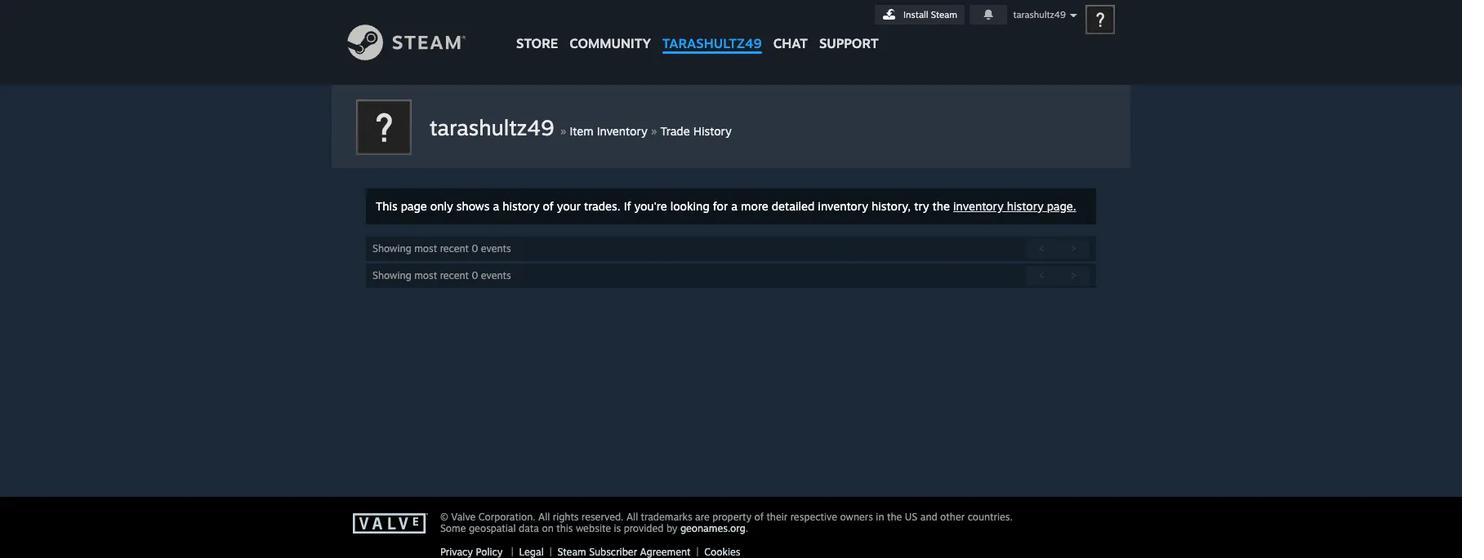 Task type: locate. For each thing, give the bounding box(es) containing it.
the
[[933, 199, 950, 213], [887, 512, 902, 524]]

1 vertical spatial 0
[[472, 270, 478, 282]]

detailed
[[772, 199, 815, 213]]

0 horizontal spatial history
[[503, 199, 540, 213]]

0 vertical spatial showing
[[373, 243, 412, 255]]

0 vertical spatial the
[[933, 199, 950, 213]]

0 horizontal spatial a
[[493, 199, 500, 213]]

0 vertical spatial events
[[481, 243, 511, 255]]

1 0 from the top
[[472, 243, 478, 255]]

1 horizontal spatial a
[[732, 199, 738, 213]]

a
[[493, 199, 500, 213], [732, 199, 738, 213]]

chat
[[774, 35, 808, 51]]

2 recent from the top
[[440, 270, 469, 282]]

0 horizontal spatial tarashultz49 link
[[430, 114, 560, 141]]

1 vertical spatial the
[[887, 512, 902, 524]]

shows
[[457, 199, 490, 213]]

1 < from the top
[[1039, 243, 1045, 255]]

0 vertical spatial tarashultz49 link
[[657, 0, 768, 59]]

install
[[904, 9, 929, 20]]

of
[[543, 199, 554, 213], [755, 512, 764, 524]]

all
[[539, 512, 550, 524], [627, 512, 638, 524]]

recent
[[440, 243, 469, 255], [440, 270, 469, 282]]

1 vertical spatial <
[[1039, 270, 1045, 282]]

2 most from the top
[[414, 270, 437, 282]]

of right .
[[755, 512, 764, 524]]

1 vertical spatial tarashultz49
[[663, 35, 762, 51]]

0 vertical spatial 0
[[472, 243, 478, 255]]

us
[[905, 512, 918, 524]]

page
[[401, 199, 427, 213]]

geospatial
[[469, 523, 516, 535]]

» left trade
[[651, 123, 657, 139]]

their
[[767, 512, 788, 524]]

of left your
[[543, 199, 554, 213]]

is
[[614, 523, 621, 535]]

try
[[915, 199, 930, 213]]

for
[[713, 199, 728, 213]]

0 vertical spatial of
[[543, 199, 554, 213]]

1 horizontal spatial the
[[933, 199, 950, 213]]

2 showing from the top
[[373, 270, 412, 282]]

a right shows
[[493, 199, 500, 213]]

1 > from the top
[[1071, 243, 1077, 255]]

0
[[472, 243, 478, 255], [472, 270, 478, 282]]

0 vertical spatial most
[[414, 243, 437, 255]]

history left your
[[503, 199, 540, 213]]

» left item
[[560, 123, 567, 139]]

1 horizontal spatial »
[[651, 123, 657, 139]]

item inventory link
[[570, 124, 648, 138]]

trade history link
[[661, 124, 732, 138]]

steam
[[931, 9, 958, 20]]

2 vertical spatial tarashultz49
[[430, 114, 554, 141]]

countries.
[[968, 512, 1013, 524]]

the right try
[[933, 199, 950, 213]]

trades.
[[584, 199, 621, 213]]

1 vertical spatial showing most recent 0 events
[[373, 270, 511, 282]]

0 horizontal spatial inventory
[[818, 199, 869, 213]]

events
[[481, 243, 511, 255], [481, 270, 511, 282]]

1 horizontal spatial all
[[627, 512, 638, 524]]

1 vertical spatial showing
[[373, 270, 412, 282]]

community
[[570, 35, 651, 51]]

showing most recent 0 events
[[373, 243, 511, 255], [373, 270, 511, 282]]

most
[[414, 243, 437, 255], [414, 270, 437, 282]]

0 vertical spatial <
[[1039, 243, 1045, 255]]

»
[[560, 123, 567, 139], [651, 123, 657, 139]]

item
[[570, 124, 594, 138]]

<
[[1039, 243, 1045, 255], [1039, 270, 1045, 282]]

2 < from the top
[[1039, 270, 1045, 282]]

all right is
[[627, 512, 638, 524]]

store link
[[511, 0, 564, 59]]

geonames.org
[[681, 523, 746, 535]]

inventory history page. link
[[954, 199, 1077, 213]]

of inside © valve corporation. all rights reserved. all trademarks are property of their respective owners in the us and other countries. some geospatial data on this website is provided by geonames.org .
[[755, 512, 764, 524]]

1 horizontal spatial history
[[1007, 199, 1044, 213]]

in
[[876, 512, 885, 524]]

>
[[1071, 243, 1077, 255], [1071, 270, 1077, 282]]

1 all from the left
[[539, 512, 550, 524]]

provided
[[624, 523, 664, 535]]

tarashultz49
[[1014, 9, 1066, 20], [663, 35, 762, 51], [430, 114, 554, 141]]

0 horizontal spatial all
[[539, 512, 550, 524]]

1 a from the left
[[493, 199, 500, 213]]

history
[[503, 199, 540, 213], [1007, 199, 1044, 213]]

tarashultz49 link
[[657, 0, 768, 59], [430, 114, 560, 141]]

1 events from the top
[[481, 243, 511, 255]]

other
[[941, 512, 965, 524]]

1 horizontal spatial inventory
[[954, 199, 1004, 213]]

©
[[440, 512, 448, 524]]

0 vertical spatial >
[[1071, 243, 1077, 255]]

1 vertical spatial of
[[755, 512, 764, 524]]

a right for
[[732, 199, 738, 213]]

1 vertical spatial recent
[[440, 270, 469, 282]]

this
[[376, 199, 398, 213]]

0 vertical spatial showing most recent 0 events
[[373, 243, 511, 255]]

if
[[624, 199, 631, 213]]

install steam
[[904, 9, 958, 20]]

1 vertical spatial >
[[1071, 270, 1077, 282]]

.
[[746, 523, 749, 535]]

showing
[[373, 243, 412, 255], [373, 270, 412, 282]]

history left the 'page.'
[[1007, 199, 1044, 213]]

1 horizontal spatial of
[[755, 512, 764, 524]]

2 > from the top
[[1071, 270, 1077, 282]]

0 vertical spatial recent
[[440, 243, 469, 255]]

0 horizontal spatial the
[[887, 512, 902, 524]]

1 vertical spatial events
[[481, 270, 511, 282]]

rights
[[553, 512, 579, 524]]

0 horizontal spatial »
[[560, 123, 567, 139]]

inventory right try
[[954, 199, 1004, 213]]

2 history from the left
[[1007, 199, 1044, 213]]

corporation.
[[479, 512, 536, 524]]

© valve corporation. all rights reserved. all trademarks are property of their respective owners in the us and other countries. some geospatial data on this website is provided by geonames.org .
[[440, 512, 1013, 535]]

inventory left history,
[[818, 199, 869, 213]]

inventory
[[818, 199, 869, 213], [954, 199, 1004, 213]]

0 vertical spatial tarashultz49
[[1014, 9, 1066, 20]]

1 inventory from the left
[[818, 199, 869, 213]]

1 vertical spatial most
[[414, 270, 437, 282]]

0 horizontal spatial of
[[543, 199, 554, 213]]

the right in
[[887, 512, 902, 524]]

all left rights
[[539, 512, 550, 524]]



Task type: vqa. For each thing, say whether or not it's contained in the screenshot.
Cookies at the bottom of the page
no



Task type: describe. For each thing, give the bounding box(es) containing it.
0 horizontal spatial tarashultz49
[[430, 114, 554, 141]]

2 0 from the top
[[472, 270, 478, 282]]

this page only shows a history of your trades. if you're looking for a more detailed inventory history, try the inventory history page.
[[376, 199, 1077, 213]]

2 horizontal spatial tarashultz49
[[1014, 9, 1066, 20]]

2 a from the left
[[732, 199, 738, 213]]

support link
[[814, 0, 885, 56]]

1 showing most recent 0 events from the top
[[373, 243, 511, 255]]

1 most from the top
[[414, 243, 437, 255]]

data
[[519, 523, 539, 535]]

community link
[[564, 0, 657, 59]]

valve
[[451, 512, 476, 524]]

2 all from the left
[[627, 512, 638, 524]]

respective
[[791, 512, 838, 524]]

1 horizontal spatial tarashultz49 link
[[657, 0, 768, 59]]

are
[[695, 512, 710, 524]]

this
[[557, 523, 573, 535]]

on
[[542, 523, 554, 535]]

page.
[[1048, 199, 1077, 213]]

chat link
[[768, 0, 814, 56]]

2 » from the left
[[651, 123, 657, 139]]

tarashultz49 » item inventory » trade history
[[430, 114, 732, 141]]

1 horizontal spatial tarashultz49
[[663, 35, 762, 51]]

owners
[[840, 512, 873, 524]]

and
[[921, 512, 938, 524]]

install steam link
[[875, 5, 965, 25]]

trademarks
[[641, 512, 693, 524]]

history
[[693, 124, 732, 138]]

geonames.org link
[[681, 523, 746, 535]]

1 vertical spatial tarashultz49 link
[[430, 114, 560, 141]]

by
[[667, 523, 678, 535]]

inventory
[[597, 124, 648, 138]]

you're
[[634, 199, 667, 213]]

your
[[557, 199, 581, 213]]

history,
[[872, 199, 911, 213]]

some
[[440, 523, 466, 535]]

looking
[[671, 199, 710, 213]]

1 » from the left
[[560, 123, 567, 139]]

more
[[741, 199, 769, 213]]

2 inventory from the left
[[954, 199, 1004, 213]]

reserved.
[[582, 512, 624, 524]]

only
[[430, 199, 453, 213]]

property
[[713, 512, 752, 524]]

2 showing most recent 0 events from the top
[[373, 270, 511, 282]]

website
[[576, 523, 611, 535]]

1 recent from the top
[[440, 243, 469, 255]]

valve logo image
[[353, 514, 431, 535]]

trade
[[661, 124, 690, 138]]

2 events from the top
[[481, 270, 511, 282]]

the inside © valve corporation. all rights reserved. all trademarks are property of their respective owners in the us and other countries. some geospatial data on this website is provided by geonames.org .
[[887, 512, 902, 524]]

1 showing from the top
[[373, 243, 412, 255]]

store
[[516, 35, 558, 51]]

support
[[820, 35, 879, 51]]

1 history from the left
[[503, 199, 540, 213]]



